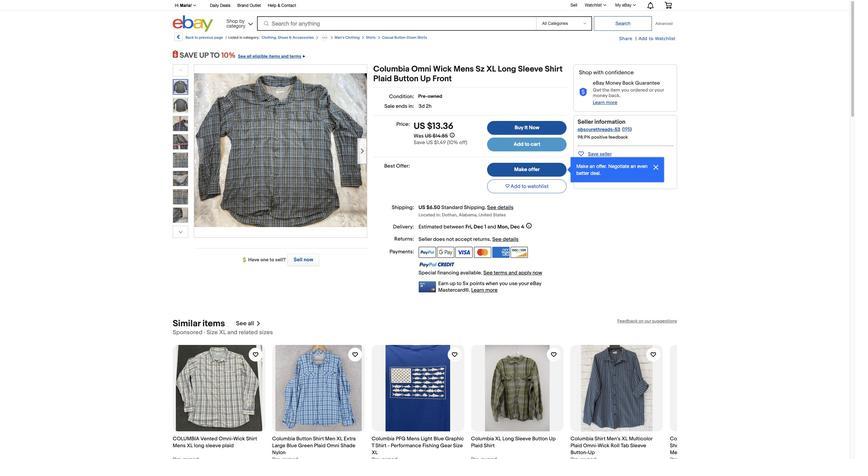 Task type: vqa. For each thing, say whether or not it's contained in the screenshot.
Long within the Columbia Omni Wick Mens Sz XL Long Sleeve Shirt Plaid Button Up Front
yes



Task type: describe. For each thing, give the bounding box(es) containing it.
shop for shop by category
[[227, 18, 238, 24]]

learn inside ebay money back guarantee get the item you ordered or your money back. learn more
[[593, 100, 605, 105]]

down
[[407, 35, 417, 40]]

better
[[577, 170, 589, 176]]

and down shoes
[[281, 54, 289, 59]]

items inside contact seller visit store see other items
[[600, 176, 612, 181]]

contact seller visit store see other items
[[578, 160, 612, 181]]

financing
[[438, 269, 459, 276]]

one
[[261, 257, 269, 263]]

our
[[645, 318, 651, 324]]

money
[[606, 80, 622, 86]]

0 vertical spatial terms
[[290, 54, 302, 59]]

account navigation
[[171, 0, 678, 11]]

offer.
[[597, 164, 607, 169]]

shade
[[341, 442, 356, 449]]

shirt inside columbia omni wick mens sz xl long sleeve shirt plaid button up front
[[545, 64, 563, 74]]

daily
[[210, 3, 219, 8]]

learn more
[[471, 287, 498, 293]]

1 vertical spatial see details link
[[493, 236, 519, 243]]

1 an from the left
[[590, 164, 595, 169]]

eligible
[[253, 54, 268, 59]]

back inside the back to previous page link
[[186, 35, 194, 40]]

shirt inside columbia shirt men's xl multicolor plaid omni-wick roll tab sleeve button-up
[[595, 435, 606, 442]]

money
[[593, 93, 608, 99]]

1 shirts from the left
[[366, 35, 376, 40]]

fishing
[[423, 442, 439, 449]]

make offer link
[[488, 163, 567, 177]]

buy it now link
[[488, 121, 567, 135]]

large
[[272, 442, 286, 449]]

mastercard®.
[[438, 287, 470, 293]]

see terms and apply now link
[[484, 269, 542, 276]]

t
[[372, 442, 374, 449]]

estimated between fri, dec 1 and mon, dec 4
[[419, 223, 525, 230]]

similar items
[[173, 318, 225, 329]]

seller for save
[[600, 151, 612, 157]]

blue for gear
[[434, 435, 444, 442]]

xl inside columbia shirt adult xl blue button up short sleeve omni wick solid casual men*
[[720, 435, 726, 442]]

casual inside columbia shirt adult xl blue button up short sleeve omni wick solid casual men*
[[741, 442, 758, 449]]

none submit inside shop by category banner
[[594, 16, 652, 31]]

1 vertical spatial &
[[289, 35, 292, 40]]

mens inside 'columbia vented omni-wick shirt mens xl long sleeve plaid'
[[173, 442, 186, 449]]

sponsored · size xl and related sizes
[[173, 329, 273, 336]]

xl inside columbia pfg mens light blue graphic t shirt - performance fishing gear size xl
[[372, 449, 378, 456]]

visa image
[[456, 247, 473, 258]]

offer
[[529, 166, 540, 173]]

shipping:
[[392, 204, 414, 211]]

seller for contact
[[597, 160, 609, 166]]

See all text field
[[236, 320, 254, 327]]

sleeve inside columbia shirt men's xl multicolor plaid omni-wick roll tab sleeve button-up
[[631, 442, 647, 449]]

sell now
[[294, 256, 313, 263]]

more inside ebay money back guarantee get the item you ordered or your money back. learn more
[[606, 100, 618, 105]]

$13.36
[[427, 121, 454, 132]]

1 horizontal spatial |
[[636, 36, 637, 41]]

brand outlet
[[237, 3, 261, 8]]

plaid inside columbia omni wick mens sz xl long sleeve shirt plaid button up front
[[374, 74, 392, 84]]

up inside columbia xl long sleeve button up plaid shirt
[[549, 435, 556, 442]]

men's clothing link
[[335, 35, 360, 40]]

and down the see all
[[227, 329, 237, 336]]

. inside us $6.50 standard shipping . see details located in: dothan, alabama, united states
[[485, 204, 486, 211]]

picture 5 of 10 image
[[173, 153, 188, 168]]

your inside ebay money back guarantee get the item you ordered or your money back. learn more
[[655, 87, 664, 93]]

omni inside columbia omni wick mens sz xl long sleeve shirt plaid button up front
[[412, 64, 432, 74]]

to inside share | add to watchlist
[[649, 36, 654, 41]]

0 vertical spatial size
[[207, 329, 218, 336]]

xl inside columbia xl long sleeve button up plaid shirt
[[495, 435, 501, 442]]

watchlist inside account navigation
[[585, 3, 602, 8]]

-
[[388, 442, 390, 449]]

ordered
[[631, 87, 648, 93]]

terms inside us $13.36 main content
[[494, 269, 508, 276]]

columbia xl long sleeve button up plaid shirt
[[471, 435, 556, 449]]

your shopping cart image
[[665, 2, 673, 9]]

wick inside columbia shirt adult xl blue button up short sleeve omni wick solid casual men*
[[715, 442, 727, 449]]

blue for solid
[[728, 435, 738, 442]]

sleeve inside columbia xl long sleeve button up plaid shirt
[[515, 435, 531, 442]]

you inside ebay money back guarantee get the item you ordered or your money back. learn more
[[622, 87, 630, 93]]

plaid inside columbia shirt men's xl multicolor plaid omni-wick roll tab sleeve button-up
[[571, 442, 582, 449]]

my ebay link
[[612, 1, 639, 9]]

columbia for columbia button shirt men xl extra large blue green plaid omni shade nylon
[[272, 435, 295, 442]]

feedback
[[618, 318, 638, 324]]

suggestions
[[652, 318, 678, 324]]

related
[[239, 329, 258, 336]]

sleeve inside columbia shirt adult xl blue button up short sleeve omni wick solid casual men*
[[684, 442, 700, 449]]

master card image
[[474, 247, 491, 258]]

extra
[[344, 435, 356, 442]]

category:
[[243, 35, 260, 40]]

button inside columbia omni wick mens sz xl long sleeve shirt plaid button up front
[[394, 74, 419, 84]]

now inside us $13.36 main content
[[533, 269, 542, 276]]

button- inside columbia shirt men's xl multicolor plaid omni-wick roll tab sleeve button-up
[[571, 449, 588, 456]]

to inside earn up to 5x points when you use your ebay mastercard®.
[[457, 280, 462, 287]]

columbia xl long sleeve button up plaid shirt link
[[471, 345, 564, 459]]

sponsored
[[173, 329, 203, 336]]

positive
[[592, 134, 608, 140]]

returns
[[473, 236, 490, 243]]

add to watchlist button
[[488, 179, 567, 193]]

watchlist link
[[581, 1, 610, 9]]

& inside account navigation
[[278, 3, 280, 8]]

see inside contact seller visit store see other items
[[578, 176, 587, 181]]

shirt inside columbia pfg mens light blue graphic t shirt - performance fishing gear size xl
[[376, 442, 387, 449]]

in: inside us $6.50 standard shipping . see details located in: dothan, alabama, united states
[[436, 212, 441, 218]]

$14.85
[[433, 133, 448, 139]]

men's clothing
[[335, 35, 360, 40]]

with
[[594, 69, 604, 76]]

98.9%
[[578, 134, 591, 140]]

see all eligible items and terms link
[[236, 51, 305, 60]]

details inside us $6.50 standard shipping . see details located in: dothan, alabama, united states
[[498, 204, 514, 211]]

on
[[639, 318, 644, 324]]

owned
[[428, 93, 443, 99]]

up
[[199, 51, 209, 60]]

up inside columbia omni wick mens sz xl long sleeve shirt plaid button up front
[[421, 74, 431, 84]]

similar
[[173, 318, 201, 329]]

save for save us $1.49 (10% off)
[[414, 139, 425, 146]]

plaid inside columbia xl long sleeve button up plaid shirt
[[471, 442, 483, 449]]

to right the one
[[270, 257, 274, 263]]

men*
[[670, 449, 682, 456]]

ends
[[396, 103, 408, 110]]

omni- inside 'columbia vented omni-wick shirt mens xl long sleeve plaid'
[[219, 435, 233, 442]]

button inside columbia xl long sleeve button up plaid shirt
[[533, 435, 548, 442]]

save seller
[[588, 151, 612, 157]]

columbia button shirt men xl extra large blue green plaid omni shade nylon
[[272, 435, 356, 456]]

up
[[450, 280, 456, 287]]

xl inside columbia button shirt men xl extra large blue green plaid omni shade nylon
[[337, 435, 343, 442]]

see all
[[236, 320, 254, 327]]

and right 1
[[488, 223, 496, 230]]

seller does not accept returns . see details
[[419, 236, 519, 243]]

pre-owned
[[418, 93, 443, 99]]

see up the when
[[484, 269, 493, 276]]

save for save seller
[[588, 151, 599, 157]]

and up use in the right bottom of the page
[[509, 269, 518, 276]]

you inside earn up to 5x points when you use your ebay mastercard®.
[[500, 280, 508, 287]]

10%
[[221, 51, 236, 60]]

cart
[[531, 141, 541, 148]]

see up american express image
[[493, 236, 502, 243]]

columbia shirt men's xl multicolor plaid omni-wick roll tab sleeve button-up
[[571, 435, 653, 456]]

omni inside columbia button shirt men xl extra large blue green plaid omni shade nylon
[[327, 442, 340, 449]]

delivery:
[[393, 223, 414, 230]]

long inside columbia xl long sleeve button up plaid shirt
[[503, 435, 514, 442]]

us inside us $6.50 standard shipping . see details located in: dothan, alabama, united states
[[419, 204, 425, 211]]

casual button-down shirts
[[382, 35, 427, 40]]

brand outlet link
[[237, 2, 261, 10]]

plaid inside columbia button shirt men xl extra large blue green plaid omni shade nylon
[[314, 442, 326, 449]]

outlet
[[250, 3, 261, 8]]

us $13.36 main content
[[374, 64, 568, 293]]

2 dec from the left
[[511, 223, 520, 230]]

daily deals link
[[210, 2, 231, 10]]

previous
[[199, 35, 214, 40]]

omni inside columbia shirt adult xl blue button up short sleeve omni wick solid casual men*
[[701, 442, 714, 449]]

sell for sell now
[[294, 256, 303, 263]]

columbia for columbia xl long sleeve button up plaid shirt
[[471, 435, 494, 442]]

ebay money back guarantee get the item you ordered or your money back. learn more
[[593, 80, 664, 105]]

wick inside columbia omni wick mens sz xl long sleeve shirt plaid button up front
[[433, 64, 452, 74]]

apply
[[519, 269, 532, 276]]

1 dec from the left
[[474, 223, 484, 230]]

long
[[194, 442, 204, 449]]

tab
[[621, 442, 629, 449]]

help & contact
[[268, 3, 296, 8]]

learn more link for earn up to 5x points when you use your ebay mastercard®.
[[471, 287, 498, 293]]

multicolor
[[629, 435, 653, 442]]

columbia vented omni-wick shirt mens xl long sleeve plaid link
[[173, 345, 265, 459]]

picture 4 of 10 image
[[173, 134, 188, 149]]

sale
[[385, 103, 395, 110]]

make for make an offer. negotiate an even better deal.
[[577, 164, 589, 169]]

feedback on our suggestions link
[[618, 318, 678, 324]]

or
[[649, 87, 654, 93]]

make for make offer
[[515, 166, 527, 173]]

columbia for columbia pfg mens light blue graphic t shirt - performance fishing gear size xl
[[372, 435, 395, 442]]

sizes
[[259, 329, 273, 336]]

2 an from the left
[[631, 164, 636, 169]]

1
[[485, 223, 487, 230]]

add for add to watchlist
[[511, 183, 521, 190]]

3d 2h
[[419, 103, 432, 110]]

picture 2 of 10 image
[[173, 98, 188, 113]]

more inside us $13.36 main content
[[486, 287, 498, 293]]

columbia pfg mens light blue graphic t shirt - performance fishing gear size xl
[[372, 435, 464, 456]]



Task type: locate. For each thing, give the bounding box(es) containing it.
with details__icon image
[[579, 88, 588, 96]]

1 horizontal spatial shop
[[579, 69, 592, 76]]

to left "5x"
[[457, 280, 462, 287]]

1 vertical spatial contact
[[578, 160, 596, 166]]

now
[[304, 256, 313, 263], [533, 269, 542, 276]]

2 horizontal spatial mens
[[454, 64, 474, 74]]

shop by category
[[227, 18, 246, 29]]

shop by category banner
[[171, 0, 678, 34]]

make an offer. negotiate an even better deal. tooltip
[[571, 157, 665, 182]]

to
[[195, 35, 198, 40], [649, 36, 654, 41], [525, 141, 530, 148], [522, 183, 527, 190], [270, 257, 274, 263], [457, 280, 462, 287]]

to left previous
[[195, 35, 198, 40]]

0 vertical spatial now
[[304, 256, 313, 263]]

0 horizontal spatial make
[[515, 166, 527, 173]]

0 horizontal spatial shirts
[[366, 35, 376, 40]]

0 vertical spatial back
[[186, 35, 194, 40]]

shirts right the clothing
[[366, 35, 376, 40]]

items
[[269, 54, 280, 59], [600, 176, 612, 181], [203, 318, 225, 329]]

save left $1.49
[[414, 139, 425, 146]]

xl inside columbia shirt men's xl multicolor plaid omni-wick roll tab sleeve button-up
[[622, 435, 628, 442]]

shoes
[[278, 35, 288, 40]]

special financing available. see terms and apply now
[[419, 269, 542, 276]]

back up ordered
[[623, 80, 634, 86]]

long inside columbia omni wick mens sz xl long sleeve shirt plaid button up front
[[498, 64, 516, 74]]

0 horizontal spatial an
[[590, 164, 595, 169]]

columbia for columbia shirt men's xl multicolor plaid omni-wick roll tab sleeve button-up
[[571, 435, 594, 442]]

learn more link down money
[[593, 100, 618, 105]]

1 horizontal spatial an
[[631, 164, 636, 169]]

omni left front
[[412, 64, 432, 74]]

1 vertical spatial watchlist
[[655, 36, 676, 41]]

| left "listed"
[[226, 35, 227, 40]]

button inside columbia button shirt men xl extra large blue green plaid omni shade nylon
[[296, 435, 312, 442]]

front
[[433, 74, 452, 84]]

make inside make an offer. negotiate an even better deal.
[[577, 164, 589, 169]]

contact inside contact seller visit store see other items
[[578, 160, 596, 166]]

1 horizontal spatial &
[[289, 35, 292, 40]]

. up master card image
[[490, 236, 491, 243]]

add for add to cart
[[514, 141, 524, 148]]

mens left the sz
[[454, 64, 474, 74]]

see inside see all link
[[236, 320, 247, 327]]

shirt inside columbia button shirt men xl extra large blue green plaid omni shade nylon
[[313, 435, 324, 442]]

more right points
[[486, 287, 498, 293]]

wick inside 'columbia vented omni-wick shirt mens xl long sleeve plaid'
[[233, 435, 245, 442]]

condition:
[[389, 93, 414, 100]]

american express image
[[493, 247, 510, 258]]

make up better
[[577, 164, 589, 169]]

1 horizontal spatial more
[[606, 100, 618, 105]]

None text field
[[173, 456, 199, 459], [372, 456, 398, 459], [571, 456, 597, 459], [173, 456, 199, 459], [372, 456, 398, 459], [571, 456, 597, 459]]

dollar sign image
[[243, 257, 248, 263]]

seller up offer. on the top of page
[[600, 151, 612, 157]]

terms down clothing, shoes & accessories link
[[290, 54, 302, 59]]

ebay down apply
[[530, 280, 542, 287]]

columbia inside columbia shirt men's xl multicolor plaid omni-wick roll tab sleeve button-up
[[571, 435, 594, 442]]

0 horizontal spatial in:
[[409, 103, 414, 110]]

0 vertical spatial more
[[606, 100, 618, 105]]

2 vertical spatial ebay
[[530, 280, 542, 287]]

save
[[180, 51, 198, 60]]

in: down $6.50
[[436, 212, 441, 218]]

1 horizontal spatial .
[[490, 236, 491, 243]]

deals
[[220, 3, 231, 8]]

omni
[[412, 64, 432, 74], [327, 442, 340, 449], [701, 442, 714, 449]]

!
[[191, 3, 192, 8]]

0 horizontal spatial omni
[[327, 442, 340, 449]]

contact seller link
[[578, 160, 609, 166]]

columbia inside columbia omni wick mens sz xl long sleeve shirt plaid button up front
[[374, 64, 410, 74]]

| right share button
[[636, 36, 637, 41]]

sell left watchlist link
[[571, 3, 578, 7]]

None text field
[[272, 456, 298, 459], [471, 456, 497, 459], [670, 456, 696, 459], [272, 456, 298, 459], [471, 456, 497, 459], [670, 456, 696, 459]]

back left previous
[[186, 35, 194, 40]]

1 vertical spatial seller
[[597, 160, 609, 166]]

the
[[603, 87, 610, 93]]

blue right large
[[287, 442, 297, 449]]

between
[[444, 223, 465, 230]]

columbia inside columbia button shirt men xl extra large blue green plaid omni shade nylon
[[272, 435, 295, 442]]

$1.49
[[434, 139, 446, 146]]

now inside sell now link
[[304, 256, 313, 263]]

now right apply
[[533, 269, 542, 276]]

ebay right my
[[623, 3, 632, 8]]

in:
[[409, 103, 414, 110], [436, 212, 441, 218]]

mens up performance
[[407, 435, 420, 442]]

your inside earn up to 5x points when you use your ebay mastercard®.
[[519, 280, 529, 287]]

see inside see all eligible items and terms link
[[238, 54, 246, 59]]

1 horizontal spatial watchlist
[[655, 36, 676, 41]]

omni- inside columbia shirt men's xl multicolor plaid omni-wick roll tab sleeve button-up
[[583, 442, 598, 449]]

1 horizontal spatial men's
[[607, 435, 621, 442]]

1 horizontal spatial in:
[[436, 212, 441, 218]]

plaid
[[374, 74, 392, 84], [314, 442, 326, 449], [471, 442, 483, 449], [571, 442, 582, 449]]

casual right 'solid'
[[741, 442, 758, 449]]

1 horizontal spatial button-
[[571, 449, 588, 456]]

all left eligible
[[247, 54, 252, 59]]

add right the share
[[639, 36, 648, 41]]

even
[[638, 164, 648, 169]]

2 vertical spatial mens
[[173, 442, 186, 449]]

mens inside columbia omni wick mens sz xl long sleeve shirt plaid button up front
[[454, 64, 474, 74]]

0 horizontal spatial save
[[414, 139, 425, 146]]

xl inside 'columbia vented omni-wick shirt mens xl long sleeve plaid'
[[187, 442, 193, 449]]

mon,
[[498, 223, 509, 230]]

vented
[[201, 435, 218, 442]]

learn down money
[[593, 100, 605, 105]]

2 horizontal spatial omni
[[701, 442, 714, 449]]

columbia omni wick mens sz xl long sleeve shirt  plaid button up front - picture 1 of 10 image
[[194, 73, 367, 227]]

in: right ends
[[409, 103, 414, 110]]

details
[[498, 204, 514, 211], [503, 236, 519, 243]]

us left $1.49
[[426, 139, 433, 146]]

an up deal.
[[590, 164, 595, 169]]

and
[[281, 54, 289, 59], [488, 223, 496, 230], [509, 269, 518, 276], [227, 329, 237, 336]]

see inside us $6.50 standard shipping . see details located in: dothan, alabama, united states
[[487, 204, 497, 211]]

clothing, shoes & accessories
[[262, 35, 314, 40]]

1 vertical spatial save
[[588, 151, 599, 157]]

more
[[606, 100, 618, 105], [486, 287, 498, 293]]

0 vertical spatial casual
[[382, 35, 394, 40]]

columbia for columbia omni wick mens sz xl long sleeve shirt plaid button up front
[[374, 64, 410, 74]]

see details link down mon,
[[493, 236, 519, 243]]

all for see all
[[248, 320, 254, 327]]

clothing, shoes & accessories link
[[262, 35, 314, 40]]

button inside columbia shirt adult xl blue button up short sleeve omni wick solid casual men*
[[739, 435, 755, 442]]

0 horizontal spatial learn
[[471, 287, 484, 293]]

wick up the plaid
[[233, 435, 245, 442]]

shop left by
[[227, 18, 238, 24]]

1 vertical spatial in:
[[436, 212, 441, 218]]

back.
[[609, 93, 621, 99]]

green
[[298, 442, 313, 449]]

learn right "5x"
[[471, 287, 484, 293]]

0 vertical spatial contact
[[281, 3, 296, 8]]

1 vertical spatial terms
[[494, 269, 508, 276]]

picture 3 of 10 image
[[173, 116, 188, 131]]

see details link up states
[[487, 204, 514, 211]]

items right eligible
[[269, 54, 280, 59]]

dec left 4
[[511, 223, 520, 230]]

1 vertical spatial omni-
[[583, 442, 598, 449]]

dec
[[474, 223, 484, 230], [511, 223, 520, 230]]

to left watchlist
[[522, 183, 527, 190]]

0 horizontal spatial shop
[[227, 18, 238, 24]]

wick inside columbia shirt men's xl multicolor plaid omni-wick roll tab sleeve button-up
[[598, 442, 610, 449]]

size inside columbia pfg mens light blue graphic t shirt - performance fishing gear size xl
[[453, 442, 463, 449]]

blue up 'solid'
[[728, 435, 738, 442]]

|
[[226, 35, 227, 40], [636, 36, 637, 41]]

back
[[186, 35, 194, 40], [623, 80, 634, 86]]

light
[[421, 435, 433, 442]]

items right the 'other'
[[600, 176, 612, 181]]

0 horizontal spatial you
[[500, 280, 508, 287]]

1 vertical spatial details
[[503, 236, 519, 243]]

picture 8 of 10 image
[[173, 208, 188, 223]]

shipping
[[464, 204, 485, 211]]

columbia inside columbia xl long sleeve button up plaid shirt
[[471, 435, 494, 442]]

up inside columbia shirt adult xl blue button up short sleeve omni wick solid casual men*
[[756, 435, 762, 442]]

see up related
[[236, 320, 247, 327]]

paypal image
[[419, 247, 436, 258]]

more down back. on the top of page
[[606, 100, 618, 105]]

0 vertical spatial see details link
[[487, 204, 514, 211]]

0 horizontal spatial omni-
[[219, 435, 233, 442]]

sz
[[476, 64, 485, 74]]

advanced
[[656, 21, 673, 26]]

by
[[239, 18, 245, 24]]

1 vertical spatial ebay
[[593, 80, 605, 86]]

columbia vented omni-wick shirt mens xl long sleeve plaid
[[173, 435, 257, 449]]

0 vertical spatial shop
[[227, 18, 238, 24]]

pfg
[[396, 435, 406, 442]]

seller inside us $13.36 main content
[[419, 236, 432, 243]]

1 vertical spatial button-
[[571, 449, 588, 456]]

& right shoes
[[289, 35, 292, 40]]

0 vertical spatial items
[[269, 54, 280, 59]]

see down visit
[[578, 176, 587, 181]]

an left even
[[631, 164, 636, 169]]

seller for seller information
[[578, 119, 593, 125]]

0 horizontal spatial seller
[[419, 236, 432, 243]]

1 horizontal spatial sell
[[571, 3, 578, 7]]

best
[[384, 163, 395, 169]]

omni down adult
[[701, 442, 714, 449]]

0 vertical spatial you
[[622, 87, 630, 93]]

learn more link for ebay money back guarantee
[[593, 100, 618, 105]]

blue inside columbia pfg mens light blue graphic t shirt - performance fishing gear size xl
[[434, 435, 444, 442]]

1 horizontal spatial size
[[453, 442, 463, 449]]

when
[[486, 280, 498, 287]]

0 vertical spatial watchlist
[[585, 3, 602, 8]]

(10%
[[447, 139, 458, 146]]

4
[[521, 223, 525, 230]]

sleeve
[[206, 442, 221, 449]]

1 horizontal spatial terms
[[494, 269, 508, 276]]

blue inside columbia shirt adult xl blue button up short sleeve omni wick solid casual men*
[[728, 435, 738, 442]]

0 vertical spatial seller
[[600, 151, 612, 157]]

1 vertical spatial all
[[248, 320, 254, 327]]

to down advanced link
[[649, 36, 654, 41]]

1 horizontal spatial seller
[[578, 119, 593, 125]]

1 vertical spatial .
[[490, 236, 491, 243]]

now right sell?
[[304, 256, 313, 263]]

1 horizontal spatial make
[[577, 164, 589, 169]]

0 vertical spatial add
[[639, 36, 648, 41]]

special
[[419, 269, 436, 276]]

dec left 1
[[474, 223, 484, 230]]

adult
[[707, 435, 719, 442]]

1 horizontal spatial blue
[[434, 435, 444, 442]]

wick down adult
[[715, 442, 727, 449]]

& right help
[[278, 3, 280, 8]]

share
[[619, 36, 633, 41]]

google pay image
[[437, 247, 455, 258]]

1 horizontal spatial learn more link
[[593, 100, 618, 105]]

Sponsored · Size XL and related sizes text field
[[173, 329, 273, 336]]

watchlist right sell link
[[585, 3, 602, 8]]

all for see all eligible items and terms
[[247, 54, 252, 59]]

to left cart
[[525, 141, 530, 148]]

items right the similar
[[203, 318, 225, 329]]

save inside us $13.36 main content
[[414, 139, 425, 146]]

details down mon,
[[503, 236, 519, 243]]

2 shirts from the left
[[418, 35, 427, 40]]

1 horizontal spatial now
[[533, 269, 542, 276]]

mens inside columbia pfg mens light blue graphic t shirt - performance fishing gear size xl
[[407, 435, 420, 442]]

0 vertical spatial in:
[[409, 103, 414, 110]]

ebay up 'get'
[[593, 80, 605, 86]]

offer:
[[396, 163, 410, 169]]

mens down columbia on the left bottom of the page
[[173, 442, 186, 449]]

accessories
[[293, 35, 314, 40]]

have
[[248, 257, 259, 263]]

up inside columbia shirt men's xl multicolor plaid omni-wick roll tab sleeve button-up
[[588, 449, 595, 456]]

my ebay
[[616, 3, 632, 8]]

seller up the paypal image at the bottom of the page
[[419, 236, 432, 243]]

see up united
[[487, 204, 497, 211]]

seller inside contact seller visit store see other items
[[597, 160, 609, 166]]

1 horizontal spatial save
[[588, 151, 599, 157]]

2 horizontal spatial ebay
[[623, 3, 632, 8]]

negotiate
[[609, 164, 630, 169]]

details up states
[[498, 204, 514, 211]]

obscurethreads-53 link
[[578, 127, 621, 132]]

learn inside us $13.36 main content
[[471, 287, 484, 293]]

add to watchlist link
[[639, 35, 676, 42]]

men's inside columbia shirt men's xl multicolor plaid omni-wick roll tab sleeve button-up
[[607, 435, 621, 442]]

learn more link down special financing available. see terms and apply now
[[471, 287, 498, 293]]

add inside button
[[511, 183, 521, 190]]

sell inside sell now link
[[294, 256, 303, 263]]

shirt inside 'columbia vented omni-wick shirt mens xl long sleeve plaid'
[[246, 435, 257, 442]]

terms up the when
[[494, 269, 508, 276]]

0 horizontal spatial ebay
[[530, 280, 542, 287]]

sale ends in:
[[385, 103, 414, 110]]

| listed in category:
[[226, 35, 260, 40]]

us $13.36
[[414, 121, 454, 132]]

discover image
[[511, 247, 528, 258]]

wick up owned
[[433, 64, 452, 74]]

omni- up the plaid
[[219, 435, 233, 442]]

add down make offer 'link'
[[511, 183, 521, 190]]

watchlist down advanced
[[655, 36, 676, 41]]

1 vertical spatial learn more link
[[471, 287, 498, 293]]

us up was
[[414, 121, 425, 132]]

2 vertical spatial add
[[511, 183, 521, 190]]

all up related
[[248, 320, 254, 327]]

estimated
[[419, 223, 443, 230]]

ebay inside ebay money back guarantee get the item you ordered or your money back. learn more
[[593, 80, 605, 86]]

Search for anything text field
[[258, 17, 535, 30]]

blue up the gear
[[434, 435, 444, 442]]

seller down save seller
[[597, 160, 609, 166]]

0 horizontal spatial learn more link
[[471, 287, 498, 293]]

save inside "save seller" button
[[588, 151, 599, 157]]

us up located
[[419, 204, 425, 211]]

size right ·
[[207, 329, 218, 336]]

item
[[611, 87, 621, 93]]

men's up roll
[[607, 435, 621, 442]]

earn
[[438, 280, 449, 287]]

add down the buy
[[514, 141, 524, 148]]

sell inside account navigation
[[571, 3, 578, 7]]

make inside make offer 'link'
[[515, 166, 527, 173]]

sleeve inside columbia omni wick mens sz xl long sleeve shirt plaid button up front
[[518, 64, 543, 74]]

information
[[595, 119, 626, 125]]

sell
[[571, 3, 578, 7], [294, 256, 303, 263]]

columbia shirt men's xl multicolor plaid omni-wick roll tab sleeve button-up link
[[571, 345, 663, 459]]

1 vertical spatial shop
[[579, 69, 592, 76]]

195
[[624, 126, 631, 132]]

casual down search for anything text box
[[382, 35, 394, 40]]

1 vertical spatial seller
[[419, 236, 432, 243]]

off)
[[459, 139, 468, 146]]

nylon
[[272, 449, 286, 456]]

columbia inside columbia pfg mens light blue graphic t shirt - performance fishing gear size xl
[[372, 435, 395, 442]]

states
[[493, 212, 506, 218]]

confidence
[[605, 69, 634, 76]]

picture 1 of 10 image
[[174, 80, 188, 94]]

seller up "obscurethreads-"
[[578, 119, 593, 125]]

ebay inside my ebay link
[[623, 3, 632, 8]]

None submit
[[594, 16, 652, 31]]

see right 10%
[[238, 54, 246, 59]]

us $6.50 standard shipping . see details located in: dothan, alabama, united states
[[419, 204, 514, 218]]

seller inside "seller information obscurethreads-53 ( 195 ) 98.9% positive feedback"
[[578, 119, 593, 125]]

omni- left roll
[[583, 442, 598, 449]]

shop by category button
[[224, 15, 255, 30]]

seller for seller does not accept returns
[[419, 236, 432, 243]]

0 horizontal spatial mens
[[173, 442, 186, 449]]

advanced link
[[652, 17, 676, 30]]

us
[[414, 121, 425, 132], [425, 133, 432, 139], [426, 139, 433, 146], [419, 204, 425, 211]]

shirts right down
[[418, 35, 427, 40]]

0 horizontal spatial watchlist
[[585, 3, 602, 8]]

1 vertical spatial casual
[[741, 442, 758, 449]]

hi
[[175, 3, 179, 8]]

returns:
[[395, 236, 414, 242]]

ebay mastercard image
[[419, 281, 436, 292]]

omni down men
[[327, 442, 340, 449]]

1 horizontal spatial casual
[[741, 442, 758, 449]]

sell right sell?
[[294, 256, 303, 263]]

available.
[[460, 269, 482, 276]]

your right use in the right bottom of the page
[[519, 280, 529, 287]]

picture 6 of 10 image
[[173, 171, 188, 186]]

1 vertical spatial your
[[519, 280, 529, 287]]

2 horizontal spatial blue
[[728, 435, 738, 442]]

0 horizontal spatial |
[[226, 35, 227, 40]]

watchlist inside share | add to watchlist
[[655, 36, 676, 41]]

0 vertical spatial learn more link
[[593, 100, 618, 105]]

shop for shop with confidence
[[579, 69, 592, 76]]

0 horizontal spatial contact
[[281, 3, 296, 8]]

0 horizontal spatial &
[[278, 3, 280, 8]]

save up contact seller link
[[588, 151, 599, 157]]

all
[[247, 54, 252, 59], [248, 320, 254, 327]]

size
[[207, 329, 218, 336], [453, 442, 463, 449]]

men's left the clothing
[[335, 35, 345, 40]]

1 vertical spatial size
[[453, 442, 463, 449]]

contact up 'visit store' link
[[578, 160, 596, 166]]

0 horizontal spatial men's
[[335, 35, 345, 40]]

columbia for columbia shirt adult xl blue button up short sleeve omni wick solid casual men*
[[670, 435, 693, 442]]

columbia shirt adult xl blue button up short sleeve omni wick solid casual men*
[[670, 435, 762, 456]]

you right the item
[[622, 87, 630, 93]]

wick left roll
[[598, 442, 610, 449]]

shop inside shop by category
[[227, 18, 238, 24]]

0 vertical spatial button-
[[395, 35, 407, 40]]

you left use in the right bottom of the page
[[500, 280, 508, 287]]

contact right help
[[281, 3, 296, 8]]

1 horizontal spatial dec
[[511, 223, 520, 230]]

in
[[240, 35, 242, 40]]

seller inside button
[[600, 151, 612, 157]]

sleeve
[[518, 64, 543, 74], [515, 435, 531, 442], [631, 442, 647, 449], [684, 442, 700, 449]]

xl inside columbia omni wick mens sz xl long sleeve shirt plaid button up front
[[487, 64, 496, 74]]

columbia inside columbia shirt adult xl blue button up short sleeve omni wick solid casual men*
[[670, 435, 693, 442]]

columbia omni wick mens sz xl long sleeve shirt plaid button up front
[[374, 64, 563, 84]]

shop left with
[[579, 69, 592, 76]]

0 vertical spatial details
[[498, 204, 514, 211]]

to inside button
[[522, 183, 527, 190]]

0 vertical spatial &
[[278, 3, 280, 8]]

shirt inside columbia xl long sleeve button up plaid shirt
[[484, 442, 495, 449]]

picture 7 of 10 image
[[173, 189, 188, 204]]

alabama,
[[459, 212, 478, 218]]

1 vertical spatial items
[[600, 176, 612, 181]]

visit
[[578, 168, 588, 174]]

1 horizontal spatial omni
[[412, 64, 432, 74]]

us right was
[[425, 133, 432, 139]]

ebay
[[623, 3, 632, 8], [593, 80, 605, 86], [530, 280, 542, 287]]

size down graphic
[[453, 442, 463, 449]]

contact inside account navigation
[[281, 3, 296, 8]]

make left offer
[[515, 166, 527, 173]]

add inside share | add to watchlist
[[639, 36, 648, 41]]

1 vertical spatial men's
[[607, 435, 621, 442]]

0 horizontal spatial items
[[203, 318, 225, 329]]

shirt inside columbia shirt adult xl blue button up short sleeve omni wick solid casual men*
[[694, 435, 705, 442]]

1 vertical spatial mens
[[407, 435, 420, 442]]

your right or
[[655, 87, 664, 93]]

paypal credit image
[[419, 262, 455, 267]]

0 vertical spatial men's
[[335, 35, 345, 40]]

0 horizontal spatial size
[[207, 329, 218, 336]]

ebay inside earn up to 5x points when you use your ebay mastercard®.
[[530, 280, 542, 287]]

1 vertical spatial now
[[533, 269, 542, 276]]

0 vertical spatial sell
[[571, 3, 578, 7]]

get
[[593, 87, 602, 93]]

1 horizontal spatial ebay
[[593, 80, 605, 86]]

0 vertical spatial ebay
[[623, 3, 632, 8]]

2 horizontal spatial items
[[600, 176, 612, 181]]

1 horizontal spatial you
[[622, 87, 630, 93]]

1 vertical spatial back
[[623, 80, 634, 86]]

0 horizontal spatial .
[[485, 204, 486, 211]]

save
[[414, 139, 425, 146], [588, 151, 599, 157]]

sell for sell
[[571, 3, 578, 7]]

back inside ebay money back guarantee get the item you ordered or your money back. learn more
[[623, 80, 634, 86]]

blue inside columbia button shirt men xl extra large blue green plaid omni shade nylon
[[287, 442, 297, 449]]

casual
[[382, 35, 394, 40], [741, 442, 758, 449]]



